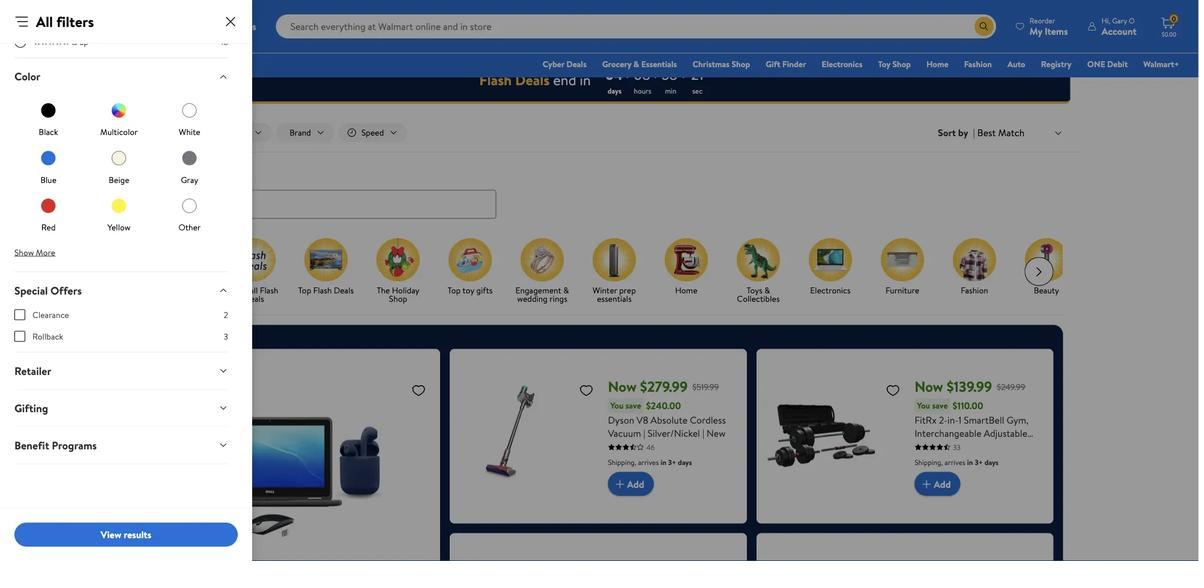 Task type: describe. For each thing, give the bounding box(es) containing it.
v8
[[636, 413, 648, 427]]

none checkbox inside special offers group
[[14, 310, 25, 321]]

toys & collectibles link
[[727, 238, 789, 305]]

grocery & essentials
[[602, 58, 677, 70]]

electronics image
[[808, 238, 852, 281]]

1 vertical spatial electronics
[[810, 284, 850, 296]]

none checkbox inside special offers group
[[14, 331, 25, 342]]

top for top flash deals
[[298, 284, 311, 296]]

all inside "button"
[[156, 127, 166, 138]]

top flash deals link
[[294, 238, 357, 297]]

registry link
[[1036, 58, 1077, 71]]

adjustable
[[984, 427, 1027, 440]]

58 : min
[[661, 64, 685, 96]]

gift finder link
[[760, 58, 811, 71]]

multicolor button
[[100, 100, 138, 138]]

add to cart image for now $139.99
[[919, 477, 934, 491]]

in inside 'timer'
[[580, 70, 591, 90]]

all filters inside "button"
[[156, 127, 189, 138]]

Walmart Site-Wide search field
[[276, 14, 996, 38]]

up
[[79, 36, 88, 48]]

now for now $139.99
[[915, 377, 943, 397]]

dyson
[[608, 413, 634, 427]]

cordless
[[690, 413, 726, 427]]

white button
[[179, 100, 200, 138]]

yellow
[[108, 222, 131, 234]]

view
[[101, 528, 121, 541]]

show
[[14, 247, 34, 258]]

1
[[958, 413, 962, 427]]

benefit
[[14, 438, 49, 453]]

beige button
[[108, 148, 130, 186]]

04 : days
[[605, 64, 629, 96]]

arrives for $139.99
[[945, 457, 965, 467]]

and
[[961, 440, 976, 453]]

collectibles
[[737, 293, 779, 304]]

dumbbells
[[915, 440, 959, 453]]

set,
[[915, 453, 931, 466]]

now $279.99 $519.99
[[608, 377, 719, 397]]

gift finder
[[766, 58, 806, 70]]

shop inside shop all flash deals
[[229, 284, 248, 296]]

furniture link
[[871, 238, 933, 297]]

now for now $279.99
[[608, 377, 637, 397]]

blue
[[40, 174, 56, 186]]

gym,
[[1007, 413, 1029, 427]]

33
[[953, 442, 961, 452]]

winter prep essentials image
[[592, 238, 636, 281]]

fashion image
[[953, 238, 996, 281]]

beauty link
[[1015, 238, 1077, 297]]

auto
[[1007, 58, 1025, 70]]

gifting
[[14, 401, 48, 416]]

holiday
[[392, 284, 419, 296]]

now $139.99 $249.99
[[915, 377, 1025, 397]]

multicolor
[[100, 126, 138, 138]]

21
[[691, 64, 704, 84]]

the holiday shop
[[376, 284, 419, 304]]

shipping, arrives in 3+ days for $279.99
[[608, 457, 692, 467]]

all inside dialog
[[36, 11, 53, 32]]

beauty image
[[1025, 238, 1068, 281]]

21 sec
[[691, 64, 704, 96]]

save for $139.99
[[932, 400, 948, 412]]

cyber
[[543, 58, 564, 70]]

toy
[[878, 58, 890, 70]]

in for now $279.99
[[661, 457, 666, 467]]

in-
[[947, 413, 958, 427]]

all filters inside dialog
[[36, 11, 94, 32]]

black button
[[38, 100, 59, 138]]

Search in Flash Deals search field
[[134, 190, 496, 219]]

0 vertical spatial fashion link
[[959, 58, 997, 71]]

08 : hours
[[633, 64, 657, 96]]

0 vertical spatial electronics
[[822, 58, 862, 70]]

engagement & wedding rings link
[[511, 238, 573, 305]]

wedding
[[517, 293, 547, 304]]

engagement
[[515, 284, 561, 296]]

08
[[633, 64, 650, 84]]

1 vertical spatial fashion link
[[943, 238, 1005, 297]]

add to cart image for now $279.99
[[613, 477, 627, 491]]

$0.00
[[1162, 30, 1176, 38]]

special
[[14, 283, 48, 298]]

add for $279.99
[[627, 478, 644, 491]]

add to favorites list, fitrx 2-in-1 smartbell gym, interchangeable adjustable dumbbells and barbell weight set, 100lbs. image
[[886, 383, 900, 398]]

smartbell
[[964, 413, 1004, 427]]

fitrx
[[915, 413, 937, 427]]

walmart+
[[1143, 58, 1179, 70]]

shipping, for now $279.99
[[608, 457, 636, 467]]

color button
[[5, 59, 238, 95]]

$139.99
[[947, 377, 992, 397]]

timer containing 04
[[129, 58, 1070, 104]]

engagement & wedding rings image
[[520, 238, 563, 281]]

58
[[661, 64, 677, 84]]

yellow button
[[108, 195, 131, 234]]

filters inside dialog
[[56, 11, 94, 32]]

18
[[221, 36, 228, 48]]

barbell
[[978, 440, 1007, 453]]

min
[[665, 86, 676, 96]]

0 horizontal spatial |
[[643, 427, 645, 440]]

flash deals
[[134, 166, 186, 181]]

other
[[178, 222, 201, 234]]

add to favorites list, dyson v8 absolute cordless vacuum | silver/nickel | new image
[[579, 383, 593, 398]]

winter prep essentials link
[[583, 238, 645, 305]]

end
[[553, 70, 576, 90]]

debit
[[1107, 58, 1128, 70]]

sort
[[938, 126, 956, 139]]

gift
[[766, 58, 780, 70]]

retailer
[[14, 364, 51, 379]]

shop all flash deals
[[229, 284, 278, 304]]

red
[[41, 222, 56, 234]]

& for engagement & wedding rings
[[563, 284, 569, 296]]

Flash Deals search field
[[119, 166, 1080, 219]]



Task type: vqa. For each thing, say whether or not it's contained in the screenshot.


Task type: locate. For each thing, give the bounding box(es) containing it.
1 horizontal spatial now
[[915, 377, 943, 397]]

add to cart image inside now $139.99 group
[[919, 477, 934, 491]]

0 vertical spatial filters
[[56, 11, 94, 32]]

filters inside "button"
[[168, 127, 189, 138]]

by
[[958, 126, 968, 139]]

view results
[[101, 528, 151, 541]]

1 add button from the left
[[608, 472, 654, 496]]

1 vertical spatial home link
[[655, 238, 717, 297]]

all up color
[[36, 11, 53, 32]]

0 vertical spatial home
[[926, 58, 948, 70]]

all filters up & up
[[36, 11, 94, 32]]

0 horizontal spatial all
[[36, 11, 53, 32]]

1 horizontal spatial all
[[156, 127, 166, 138]]

top for top toy gifts
[[447, 284, 460, 296]]

| right vacuum
[[643, 427, 645, 440]]

$110.00
[[953, 399, 983, 413]]

in inside now $139.99 group
[[967, 457, 973, 467]]

special offers button
[[5, 273, 238, 309]]

1 vertical spatial electronics link
[[799, 238, 861, 297]]

the holiday shop link
[[367, 238, 429, 305]]

cyber deals link
[[537, 58, 592, 71]]

timer
[[129, 58, 1070, 104]]

add down vacuum
[[627, 478, 644, 491]]

1 horizontal spatial all filters
[[156, 127, 189, 138]]

& inside toys & collectibles
[[764, 284, 770, 296]]

0 horizontal spatial add
[[627, 478, 644, 491]]

days down barbell
[[985, 457, 999, 467]]

electronics
[[822, 58, 862, 70], [810, 284, 850, 296]]

fashion left auto link
[[964, 58, 992, 70]]

0 horizontal spatial top
[[298, 284, 311, 296]]

None checkbox
[[14, 310, 25, 321]]

2 add from the left
[[934, 478, 951, 491]]

winter
[[592, 284, 617, 296]]

3+
[[668, 457, 676, 467], [975, 457, 983, 467]]

now up dyson
[[608, 377, 637, 397]]

deals inside 'timer'
[[515, 70, 550, 90]]

1 top from the left
[[298, 284, 311, 296]]

1 horizontal spatial home link
[[921, 58, 954, 71]]

hours
[[634, 86, 651, 96]]

2 add to cart image from the left
[[919, 477, 934, 491]]

1 vertical spatial filters
[[168, 127, 189, 138]]

2 top from the left
[[447, 284, 460, 296]]

add down 100lbs.
[[934, 478, 951, 491]]

shop right christmas at the top of the page
[[732, 58, 750, 70]]

& inside engagement & wedding rings
[[563, 284, 569, 296]]

: for 08
[[654, 68, 657, 81]]

other button
[[178, 195, 201, 234]]

2
[[224, 309, 228, 321]]

retailer button
[[5, 353, 238, 390]]

add to cart image down set,
[[919, 477, 934, 491]]

2 3+ from the left
[[975, 457, 983, 467]]

registry
[[1041, 58, 1072, 70]]

2 shipping, from the left
[[915, 457, 943, 467]]

christmas shop link
[[687, 58, 755, 71]]

3+ down silver/nickel
[[668, 457, 676, 467]]

0
[[1172, 14, 1176, 24]]

shop inside the holiday shop
[[389, 293, 407, 304]]

2 you from the left
[[917, 400, 930, 412]]

0 horizontal spatial shipping,
[[608, 457, 636, 467]]

& for grocery & essentials
[[633, 58, 639, 70]]

1 horizontal spatial 3+
[[975, 457, 983, 467]]

arrives for $279.99
[[638, 457, 659, 467]]

1 vertical spatial home
[[675, 284, 697, 296]]

home
[[926, 58, 948, 70], [675, 284, 697, 296]]

1 horizontal spatial add button
[[915, 472, 960, 496]]

1 add from the left
[[627, 478, 644, 491]]

grocery & essentials link
[[597, 58, 682, 71]]

toys & collectibles
[[737, 284, 779, 304]]

toy
[[462, 284, 474, 296]]

1 horizontal spatial shipping,
[[915, 457, 943, 467]]

2 arrives from the left
[[945, 457, 965, 467]]

deals for cyber deals
[[566, 58, 587, 70]]

1 vertical spatial all
[[156, 127, 166, 138]]

3+ for now $139.99
[[975, 457, 983, 467]]

1 now from the left
[[608, 377, 637, 397]]

black
[[39, 126, 58, 138]]

0 horizontal spatial home
[[675, 284, 697, 296]]

0 vertical spatial fashion
[[964, 58, 992, 70]]

sec
[[692, 86, 703, 96]]

days for now $139.99
[[985, 457, 999, 467]]

now inside group
[[915, 377, 943, 397]]

days for now $279.99
[[678, 457, 692, 467]]

walmart image
[[19, 17, 97, 36]]

one debit link
[[1082, 58, 1133, 71]]

offers
[[50, 283, 82, 298]]

| left new at the bottom right of page
[[702, 427, 704, 440]]

shop down the holiday shop image at left
[[389, 293, 407, 304]]

furniture
[[885, 284, 919, 296]]

show more button
[[5, 243, 65, 262]]

you up dyson
[[610, 400, 623, 412]]

flash
[[479, 70, 512, 90], [134, 166, 158, 181], [260, 284, 278, 296], [313, 284, 331, 296]]

in right end
[[580, 70, 591, 90]]

home right the toy shop link
[[926, 58, 948, 70]]

all filters dialog
[[0, 0, 252, 561]]

engagement & wedding rings
[[515, 284, 569, 304]]

electronics down electronics image
[[810, 284, 850, 296]]

add button down 46
[[608, 472, 654, 496]]

shipping, arrives in 3+ days down 46
[[608, 457, 692, 467]]

top
[[298, 284, 311, 296], [447, 284, 460, 296]]

0 horizontal spatial :
[[626, 68, 629, 81]]

arrives down 46
[[638, 457, 659, 467]]

toys
[[746, 284, 762, 296]]

essentials
[[641, 58, 677, 70]]

|
[[973, 126, 975, 139], [643, 427, 645, 440], [702, 427, 704, 440]]

the
[[376, 284, 390, 296]]

0 horizontal spatial arrives
[[638, 457, 659, 467]]

0 horizontal spatial all filters
[[36, 11, 94, 32]]

shipping, for now $139.99
[[915, 457, 943, 467]]

home image
[[664, 238, 708, 281]]

$519.99
[[692, 381, 719, 393]]

top toy gifts image
[[448, 238, 491, 281]]

1 horizontal spatial |
[[702, 427, 704, 440]]

1 save from the left
[[625, 400, 641, 412]]

$249.99
[[997, 381, 1025, 393]]

one debit
[[1087, 58, 1128, 70]]

& right "toys"
[[764, 284, 770, 296]]

show more
[[14, 247, 55, 258]]

0 vertical spatial all filters
[[36, 11, 94, 32]]

shop right "toy"
[[892, 58, 911, 70]]

0 horizontal spatial add button
[[608, 472, 654, 496]]

deals for flash deals
[[161, 166, 186, 181]]

in down and
[[967, 457, 973, 467]]

next slide for chipmodulewithimages list image
[[1025, 257, 1053, 286]]

you save $240.00 dyson v8 absolute cordless vacuum | silver/nickel | new
[[608, 399, 726, 440]]

shipping, arrives in 3+ days inside now $139.99 group
[[915, 457, 999, 467]]

add button down 100lbs.
[[915, 472, 960, 496]]

christmas shop
[[692, 58, 750, 70]]

1 horizontal spatial shipping, arrives in 3+ days
[[915, 457, 999, 467]]

beauty
[[1034, 284, 1059, 296]]

in
[[580, 70, 591, 90], [661, 457, 666, 467], [967, 457, 973, 467]]

0 horizontal spatial days
[[608, 86, 622, 96]]

beige
[[109, 174, 129, 186]]

: right 08
[[654, 68, 657, 81]]

flash deals end in
[[479, 70, 591, 90]]

1 horizontal spatial :
[[654, 68, 657, 81]]

2 : from the left
[[654, 68, 657, 81]]

shop all deals image
[[160, 238, 203, 281]]

& up
[[72, 36, 88, 48]]

: right 58
[[682, 68, 685, 81]]

2 add button from the left
[[915, 472, 960, 496]]

deals down "all filters" "button"
[[161, 166, 186, 181]]

add to cart image
[[613, 477, 627, 491], [919, 477, 934, 491]]

results
[[124, 528, 151, 541]]

clearance
[[32, 309, 69, 321]]

shop left all
[[229, 284, 248, 296]]

prep
[[619, 284, 636, 296]]

add button for $139.99
[[915, 472, 960, 496]]

grocery
[[602, 58, 631, 70]]

the holiday shop image
[[376, 238, 419, 281]]

100lbs.
[[933, 453, 961, 466]]

top flash deals
[[298, 284, 353, 296]]

0 horizontal spatial you
[[610, 400, 623, 412]]

: inside 08 : hours
[[654, 68, 657, 81]]

flash deals end in 4 days 8 hours 58 minutes 21 seconds element
[[479, 70, 591, 90]]

sort and filter section element
[[119, 113, 1080, 152]]

1 : from the left
[[626, 68, 629, 81]]

special offers group
[[14, 309, 228, 352]]

benefit programs
[[14, 438, 97, 453]]

1 horizontal spatial top
[[447, 284, 460, 296]]

arrives inside now $139.99 group
[[945, 457, 965, 467]]

deals down top flash deals image
[[333, 284, 353, 296]]

home down home image
[[675, 284, 697, 296]]

add button inside now $139.99 group
[[915, 472, 960, 496]]

benefit programs button
[[5, 427, 238, 464]]

2 horizontal spatial |
[[973, 126, 975, 139]]

& inside all filters dialog
[[72, 36, 77, 48]]

flash inside search box
[[134, 166, 158, 181]]

gifting button
[[5, 390, 238, 427]]

3+ down and
[[975, 457, 983, 467]]

1 arrives from the left
[[638, 457, 659, 467]]

you for now $139.99
[[917, 400, 930, 412]]

you for now $279.99
[[610, 400, 623, 412]]

deals inside cyber deals link
[[566, 58, 587, 70]]

add button for $279.99
[[608, 472, 654, 496]]

: right 04
[[626, 68, 629, 81]]

2 save from the left
[[932, 400, 948, 412]]

0 vertical spatial electronics link
[[816, 58, 868, 71]]

: inside 58 : min
[[682, 68, 685, 81]]

add for $139.99
[[934, 478, 951, 491]]

add inside now $139.99 group
[[934, 478, 951, 491]]

shipping, arrives in 3+ days down 33
[[915, 457, 999, 467]]

view results button
[[14, 523, 238, 547]]

new
[[707, 427, 726, 440]]

deals inside flash deals search box
[[161, 166, 186, 181]]

0 horizontal spatial home link
[[655, 238, 717, 297]]

save for $279.99
[[625, 400, 641, 412]]

days down silver/nickel
[[678, 457, 692, 467]]

flash inside shop all flash deals
[[260, 284, 278, 296]]

add button
[[608, 472, 654, 496], [915, 472, 960, 496]]

shipping, arrives in 3+ days for $139.99
[[915, 457, 999, 467]]

: inside 04 : days
[[626, 68, 629, 81]]

2 now from the left
[[915, 377, 943, 397]]

save inside you save $240.00 dyson v8 absolute cordless vacuum | silver/nickel | new
[[625, 400, 641, 412]]

1 shipping, from the left
[[608, 457, 636, 467]]

save inside you save $110.00 fitrx 2-in-1 smartbell gym, interchangeable adjustable dumbbells and barbell weight set, 100lbs.
[[932, 400, 948, 412]]

3 : from the left
[[682, 68, 685, 81]]

save up '2-'
[[932, 400, 948, 412]]

1 shipping, arrives in 3+ days from the left
[[608, 457, 692, 467]]

top left the toy
[[447, 284, 460, 296]]

deals down flash deals image
[[244, 293, 264, 304]]

shipping, arrives in 3+ days
[[608, 457, 692, 467], [915, 457, 999, 467]]

shipping, inside now $139.99 group
[[915, 457, 943, 467]]

0 horizontal spatial save
[[625, 400, 641, 412]]

& right engagement
[[563, 284, 569, 296]]

gifts
[[476, 284, 492, 296]]

fashion down fashion 'image'
[[960, 284, 988, 296]]

deals right cyber
[[566, 58, 587, 70]]

you inside you save $110.00 fitrx 2-in-1 smartbell gym, interchangeable adjustable dumbbells and barbell weight set, 100lbs.
[[917, 400, 930, 412]]

2 horizontal spatial :
[[682, 68, 685, 81]]

in down silver/nickel
[[661, 457, 666, 467]]

0 horizontal spatial filters
[[56, 11, 94, 32]]

close panel image
[[223, 14, 238, 29]]

days inside 04 : days
[[608, 86, 622, 96]]

0 horizontal spatial in
[[580, 70, 591, 90]]

3+ inside now $139.99 group
[[975, 457, 983, 467]]

all filters up gray button
[[156, 127, 189, 138]]

2 horizontal spatial in
[[967, 457, 973, 467]]

arrives down 33
[[945, 457, 965, 467]]

deals
[[566, 58, 587, 70], [515, 70, 550, 90], [161, 166, 186, 181], [333, 284, 353, 296], [244, 293, 264, 304]]

0 vertical spatial all
[[36, 11, 53, 32]]

rollback
[[32, 331, 63, 343]]

3+ for now $279.99
[[668, 457, 676, 467]]

1 horizontal spatial arrives
[[945, 457, 965, 467]]

color
[[14, 69, 40, 84]]

days down 04
[[608, 86, 622, 96]]

programs
[[52, 438, 97, 453]]

one
[[1087, 58, 1105, 70]]

1 horizontal spatial save
[[932, 400, 948, 412]]

None checkbox
[[14, 331, 25, 342]]

group
[[153, 359, 431, 561]]

1 horizontal spatial you
[[917, 400, 930, 412]]

&
[[72, 36, 77, 48], [633, 58, 639, 70], [563, 284, 569, 296], [764, 284, 770, 296]]

1 horizontal spatial days
[[678, 457, 692, 467]]

Search search field
[[276, 14, 996, 38]]

in for now $139.99
[[967, 457, 973, 467]]

add to favorites list, open box | dell chromebook | newest os | 11.6-inch | intel celeron | 4gb ram 16gb | bundle: wireless mouse, bluetooth/wireless airbuds by certified 2 day express image
[[411, 383, 426, 398]]

04
[[605, 64, 623, 84]]

cyber deals
[[543, 58, 587, 70]]

interchangeable
[[915, 427, 982, 440]]

| right by in the top right of the page
[[973, 126, 975, 139]]

special offers
[[14, 283, 82, 298]]

& left up
[[72, 36, 77, 48]]

1 horizontal spatial filters
[[168, 127, 189, 138]]

flash deals image
[[232, 238, 275, 281]]

you inside you save $240.00 dyson v8 absolute cordless vacuum | silver/nickel | new
[[610, 400, 623, 412]]

gray button
[[179, 148, 200, 186]]

shipping, down dumbbells
[[915, 457, 943, 467]]

now $139.99 group
[[766, 359, 1044, 514]]

0 horizontal spatial 3+
[[668, 457, 676, 467]]

filters up gray button
[[168, 127, 189, 138]]

1 you from the left
[[610, 400, 623, 412]]

save up v8
[[625, 400, 641, 412]]

furniture image
[[880, 238, 924, 281]]

top down top flash deals image
[[298, 284, 311, 296]]

deals left end
[[515, 70, 550, 90]]

1 horizontal spatial add
[[934, 478, 951, 491]]

save
[[625, 400, 641, 412], [932, 400, 948, 412]]

: for 58
[[682, 68, 685, 81]]

auto link
[[1002, 58, 1031, 71]]

weight
[[1010, 440, 1039, 453]]

days inside now $139.99 group
[[985, 457, 999, 467]]

top flash deals image
[[304, 238, 347, 281]]

0 vertical spatial home link
[[921, 58, 954, 71]]

1 vertical spatial fashion
[[960, 284, 988, 296]]

1 horizontal spatial in
[[661, 457, 666, 467]]

toys & collectibles image
[[736, 238, 780, 281]]

| inside sort and filter section 'element'
[[973, 126, 975, 139]]

1 add to cart image from the left
[[613, 477, 627, 491]]

toy shop
[[878, 58, 911, 70]]

you up fitrx
[[917, 400, 930, 412]]

& for toys & collectibles
[[764, 284, 770, 296]]

1 horizontal spatial add to cart image
[[919, 477, 934, 491]]

2 shipping, arrives in 3+ days from the left
[[915, 457, 999, 467]]

fashion link
[[959, 58, 997, 71], [943, 238, 1005, 297]]

0 horizontal spatial add to cart image
[[613, 477, 627, 491]]

christmas
[[692, 58, 730, 70]]

0 horizontal spatial shipping, arrives in 3+ days
[[608, 457, 692, 467]]

1 3+ from the left
[[668, 457, 676, 467]]

deals inside shop all flash deals
[[244, 293, 264, 304]]

1 out of 5 stars and up, 18 items radio
[[14, 36, 26, 48]]

1 vertical spatial all filters
[[156, 127, 189, 138]]

now up fitrx
[[915, 377, 943, 397]]

electronics left "toy"
[[822, 58, 862, 70]]

0 horizontal spatial now
[[608, 377, 637, 397]]

& right the grocery
[[633, 58, 639, 70]]

walmart+ link
[[1138, 58, 1185, 71]]

deals for flash deals end in
[[515, 70, 550, 90]]

shipping, down vacuum
[[608, 457, 636, 467]]

1 horizontal spatial home
[[926, 58, 948, 70]]

add to cart image down vacuum
[[613, 477, 627, 491]]

all left the white
[[156, 127, 166, 138]]

all filters button
[[134, 123, 202, 142]]

$240.00
[[646, 399, 681, 413]]

2 horizontal spatial days
[[985, 457, 999, 467]]

: for 04
[[626, 68, 629, 81]]

color group
[[14, 95, 228, 238]]

deals inside top flash deals link
[[333, 284, 353, 296]]

filters up & up
[[56, 11, 94, 32]]



